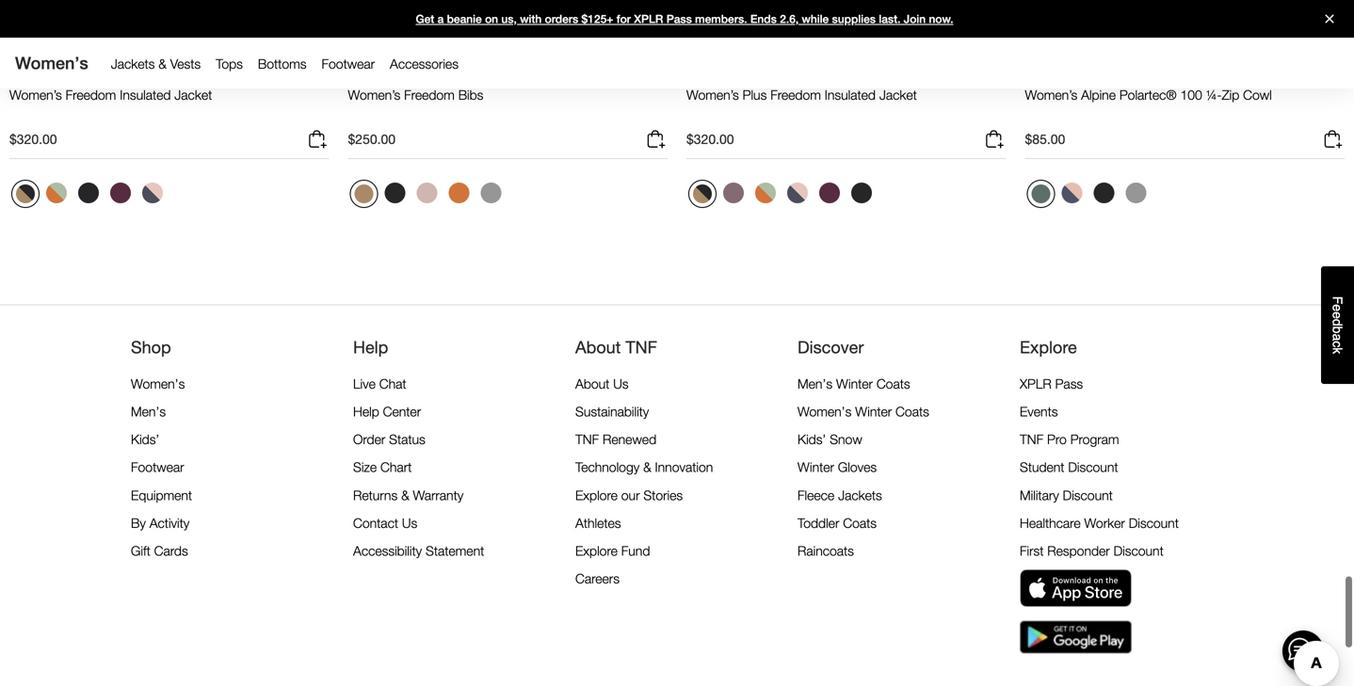 Task type: vqa. For each thing, say whether or not it's contained in the screenshot.
top the XPLR
yes



Task type: describe. For each thing, give the bounding box(es) containing it.
tnf black/almond butter radio for women's plus freedom insulated jacket
[[688, 180, 717, 208]]

1 misty sage/mandarin radio from the left
[[41, 178, 72, 208]]

beanie
[[447, 12, 482, 25]]

military
[[1020, 488, 1059, 503]]

google play button scaled image
[[1020, 621, 1132, 654]]

TNF Black radio
[[380, 178, 410, 208]]

1 horizontal spatial tnf
[[626, 337, 657, 358]]

kids' snow
[[798, 432, 862, 447]]

about for about tnf
[[575, 337, 621, 358]]

bottoms button
[[250, 52, 314, 76]]

returns
[[353, 488, 398, 503]]

accessibility statement
[[353, 543, 484, 559]]

women's for women's freedom bibs
[[348, 87, 400, 103]]

technology
[[575, 460, 640, 475]]

order
[[353, 432, 385, 447]]

mandarin image
[[449, 183, 469, 204]]

size chart link
[[353, 460, 412, 475]]

about for about us
[[575, 376, 610, 392]]

pink moss shape etching print image
[[1062, 183, 1082, 204]]

live chat
[[353, 376, 406, 392]]

& for returns
[[401, 488, 409, 503]]

footwear link
[[131, 460, 184, 475]]

alpine
[[1081, 87, 1116, 103]]

tnf pro program link
[[1020, 432, 1119, 447]]

misty sage/mandarin image
[[755, 183, 776, 204]]

contact us
[[353, 515, 417, 531]]

$85.00 button
[[1025, 128, 1345, 159]]

1 boysenberry radio from the left
[[105, 178, 136, 208]]

warranty
[[413, 488, 463, 503]]

program
[[1070, 432, 1119, 447]]

2 boysenberry radio from the left
[[814, 178, 845, 208]]

tnf for about tnf
[[575, 432, 599, 447]]

f
[[1330, 296, 1345, 304]]

bottoms
[[258, 56, 306, 72]]

tnf pro program
[[1020, 432, 1119, 447]]

discount down worker
[[1114, 543, 1164, 559]]

women's freedom bibs button
[[348, 87, 483, 121]]

tops
[[216, 56, 243, 72]]

women's for women's link
[[131, 376, 185, 392]]

$320.00 button for jacket
[[9, 128, 329, 159]]

responder
[[1047, 543, 1110, 559]]

fleece jackets link
[[798, 488, 882, 503]]

gift cards link
[[131, 543, 188, 559]]

ends
[[750, 12, 777, 25]]

fleece jackets
[[798, 488, 882, 503]]

f e e d b a c k
[[1330, 296, 1345, 354]]

plus
[[743, 87, 767, 103]]

tnf medium grey heather image
[[1126, 183, 1146, 204]]

accessibility statement link
[[353, 543, 484, 559]]

$320.00 for women's freedom insulated jacket
[[9, 131, 57, 147]]

$250.00
[[348, 131, 396, 147]]

accessories
[[390, 56, 458, 72]]

now.
[[929, 12, 953, 25]]

winter for women's
[[855, 404, 892, 420]]

fund
[[621, 543, 650, 559]]

footwear for footwear link
[[131, 460, 184, 475]]

tops button
[[208, 52, 250, 76]]

members.
[[695, 12, 747, 25]]

a inside button
[[1330, 334, 1345, 341]]

gift cards
[[131, 543, 188, 559]]

footwear button
[[314, 52, 382, 76]]

pink moss image
[[417, 183, 437, 204]]

$choose color$ option group for polartec®
[[1025, 178, 1153, 216]]

gift
[[131, 543, 150, 559]]

returns & warranty
[[353, 488, 463, 503]]

jacket inside women's freedom insulated jacket button
[[174, 87, 212, 103]]

100
[[1180, 87, 1202, 103]]

size chart
[[353, 460, 412, 475]]

careers
[[575, 571, 620, 587]]

women's inside main content
[[15, 53, 88, 73]]

tnf black/almond butter image
[[16, 185, 35, 204]]

get
[[416, 12, 434, 25]]

2 vertical spatial winter
[[798, 460, 834, 475]]

women's alpine polartec® 100 ¼-zip cowl
[[1025, 87, 1272, 103]]

explore for explore
[[1020, 337, 1077, 358]]

almond butter image
[[355, 185, 373, 204]]

coats for women's winter coats
[[896, 404, 929, 420]]

sustainability
[[575, 404, 649, 420]]

about tnf
[[575, 337, 657, 358]]

tnf black image
[[385, 183, 405, 204]]

us,
[[501, 12, 517, 25]]

women's freedom bibs image
[[348, 0, 668, 72]]

1 horizontal spatial pass
[[1055, 376, 1083, 392]]

about us link
[[575, 376, 629, 392]]

¼-
[[1206, 87, 1222, 103]]

first responder discount
[[1020, 543, 1164, 559]]

men's for men's link
[[131, 404, 166, 420]]

contact us link
[[353, 515, 417, 531]]

$choose color$ option group for bibs
[[348, 178, 508, 216]]

2 vertical spatial coats
[[843, 515, 877, 531]]

vests
[[170, 56, 201, 72]]

order status link
[[353, 432, 425, 447]]

us for about us
[[613, 376, 629, 392]]

help center link
[[353, 404, 421, 420]]

2.6,
[[780, 12, 799, 25]]

women's plus freedom insulated jacket button
[[686, 87, 917, 121]]

tnf black image for $320.00
[[78, 183, 99, 204]]

explore for explore fund
[[575, 543, 618, 559]]

pro
[[1047, 432, 1067, 447]]

1 vertical spatial jackets
[[838, 488, 882, 503]]

kids' for kids' "link" in the bottom of the page
[[131, 432, 159, 447]]

0 vertical spatial xplr
[[634, 12, 663, 25]]

$320.00 button for insulated
[[686, 128, 1006, 159]]

misty sage/mandarin image
[[46, 183, 67, 204]]

kids' snow link
[[798, 432, 862, 447]]

women's for women's winter coats
[[798, 404, 851, 420]]

men's winter coats link
[[798, 376, 910, 392]]

events link
[[1020, 404, 1058, 420]]

student discount link
[[1020, 460, 1118, 475]]

supplies
[[832, 12, 876, 25]]

men's for men's winter coats
[[798, 376, 832, 392]]

$choose color$ option group for freedom
[[686, 178, 879, 216]]

Pink Moss Shape Etching Print radio
[[1057, 178, 1087, 208]]

jacket inside women's plus freedom insulated jacket "button"
[[879, 87, 917, 103]]

2 tnf black image from the left
[[851, 183, 872, 204]]

boysenberry image
[[819, 183, 840, 204]]

$85.00
[[1025, 131, 1065, 147]]

women's freedom bibs
[[348, 87, 483, 103]]

f e e d b a c k button
[[1321, 267, 1354, 384]]

accessibility
[[353, 543, 422, 559]]

women's for women's plus freedom insulated jacket
[[686, 87, 739, 103]]

women's for women's freedom insulated jacket
[[9, 87, 62, 103]]

tnf renewed
[[575, 432, 656, 447]]



Task type: locate. For each thing, give the bounding box(es) containing it.
explore fund link
[[575, 543, 650, 559]]

freedom right the plus
[[770, 87, 821, 103]]

a right get
[[437, 12, 444, 25]]

women's freedom insulated jacket button
[[9, 87, 212, 121]]

orders
[[545, 12, 578, 25]]

men's link
[[131, 404, 166, 420]]

pink moss faded dye camo print image
[[142, 183, 163, 204]]

0 vertical spatial men's
[[798, 376, 832, 392]]

Pink Moss radio
[[412, 178, 442, 208]]

apple store image
[[1020, 570, 1132, 607]]

us for contact us
[[402, 515, 417, 531]]

us down returns & warranty link
[[402, 515, 417, 531]]

1 vertical spatial explore
[[575, 488, 618, 503]]

pink moss faded dye camo print radio right boysenberry image
[[137, 178, 168, 208]]

by activity
[[131, 515, 189, 531]]

tnf up technology
[[575, 432, 599, 447]]

Pink Moss Faded Dye Camo Print radio
[[137, 178, 168, 208], [782, 178, 813, 208]]

xplr
[[634, 12, 663, 25], [1020, 376, 1052, 392]]

0 horizontal spatial women's
[[15, 53, 88, 73]]

winter for men's
[[836, 376, 873, 392]]

$320.00 for women's plus freedom insulated jacket
[[686, 131, 734, 147]]

jacket
[[174, 87, 212, 103], [879, 87, 917, 103]]

activity
[[149, 515, 189, 531]]

2 misty sage/mandarin radio from the left
[[750, 178, 781, 208]]

0 horizontal spatial jacket
[[174, 87, 212, 103]]

$choose color$ option group for insulated
[[9, 178, 169, 216]]

0 vertical spatial women's
[[15, 53, 88, 73]]

1 $choose color$ option group from the left
[[9, 178, 169, 216]]

2 tnf black radio from the left
[[846, 178, 877, 208]]

Dark Sage radio
[[1027, 180, 1055, 208]]

a
[[437, 12, 444, 25], [1330, 334, 1345, 341]]

$250.00 button
[[348, 128, 668, 159]]

women's winter coats link
[[798, 404, 929, 420]]

2 insulated from the left
[[825, 87, 876, 103]]

$choose color$ option group
[[9, 178, 169, 216], [348, 178, 508, 216], [686, 178, 879, 216], [1025, 178, 1153, 216]]

dark sage image
[[1032, 185, 1050, 204]]

1 vertical spatial pass
[[1055, 376, 1083, 392]]

1 horizontal spatial us
[[613, 376, 629, 392]]

1 vertical spatial a
[[1330, 334, 1345, 341]]

0 vertical spatial jackets
[[111, 56, 155, 72]]

coats down fleece jackets link
[[843, 515, 877, 531]]

with
[[520, 12, 542, 25]]

0 horizontal spatial freedom
[[66, 87, 116, 103]]

women's
[[15, 53, 88, 73], [131, 376, 185, 392], [798, 404, 851, 420]]

pink moss faded dye camo print radio right misty sage/mandarin image
[[782, 178, 813, 208]]

cowl
[[1243, 87, 1272, 103]]

student
[[1020, 460, 1064, 475]]

0 horizontal spatial misty sage/mandarin radio
[[41, 178, 72, 208]]

1 vertical spatial footwear
[[131, 460, 184, 475]]

0 horizontal spatial xplr
[[634, 12, 663, 25]]

kids' for kids' snow
[[798, 432, 826, 447]]

0 horizontal spatial $320.00
[[9, 131, 57, 147]]

1 vertical spatial winter
[[855, 404, 892, 420]]

tnf
[[626, 337, 657, 358], [575, 432, 599, 447], [1020, 432, 1043, 447]]

us
[[613, 376, 629, 392], [402, 515, 417, 531]]

1 horizontal spatial boysenberry radio
[[814, 178, 845, 208]]

about up about us link
[[575, 337, 621, 358]]

explore fund
[[575, 543, 650, 559]]

technology & innovation
[[575, 460, 713, 475]]

explore up careers link
[[575, 543, 618, 559]]

0 vertical spatial us
[[613, 376, 629, 392]]

1 kids' from the left
[[131, 432, 159, 447]]

& left the vests
[[158, 56, 166, 72]]

insulated inside "button"
[[825, 87, 876, 103]]

0 horizontal spatial $320.00 button
[[9, 128, 329, 159]]

$320.00 button up boysenberry icon
[[686, 128, 1006, 159]]

1 horizontal spatial pink moss faded dye camo print radio
[[782, 178, 813, 208]]

jackets
[[111, 56, 155, 72], [838, 488, 882, 503]]

insulated down the women's plus freedom insulated jacket image
[[825, 87, 876, 103]]

bibs
[[458, 87, 483, 103]]

1 horizontal spatial men's
[[798, 376, 832, 392]]

TNF Medium Grey Heather radio
[[1121, 178, 1151, 208]]

winter down men's winter coats link
[[855, 404, 892, 420]]

insulated down jackets & vests button
[[120, 87, 171, 103]]

coats up women's winter coats link
[[876, 376, 910, 392]]

0 vertical spatial about
[[575, 337, 621, 358]]

2 horizontal spatial women's
[[798, 404, 851, 420]]

0 vertical spatial a
[[437, 12, 444, 25]]

first
[[1020, 543, 1044, 559]]

about
[[575, 337, 621, 358], [575, 376, 610, 392]]

size
[[353, 460, 377, 475]]

about up sustainability link
[[575, 376, 610, 392]]

shop
[[131, 337, 171, 358]]

get a beanie on us, with orders $125+ for xplr pass members. ends 2.6, while supplies last. join now.
[[416, 12, 953, 25]]

jackets up the women's freedom insulated jacket
[[111, 56, 155, 72]]

center
[[383, 404, 421, 420]]

1 vertical spatial coats
[[896, 404, 929, 420]]

help for help
[[353, 337, 388, 358]]

help for help center
[[353, 404, 379, 420]]

get a beanie on us, with orders $125+ for xplr pass members. ends 2.6, while supplies last. join now. link
[[0, 0, 1354, 38]]

2 vertical spatial &
[[401, 488, 409, 503]]

0 vertical spatial coats
[[876, 376, 910, 392]]

2 $320.00 from the left
[[686, 131, 734, 147]]

e up "d"
[[1330, 304, 1345, 312]]

explore our stories link
[[575, 488, 683, 503]]

about us
[[575, 376, 629, 392]]

1 horizontal spatial kids'
[[798, 432, 826, 447]]

coats down men's winter coats link
[[896, 404, 929, 420]]

& for jackets
[[158, 56, 166, 72]]

innovation
[[655, 460, 713, 475]]

$320.00 up tnf black/almond butter image
[[9, 131, 57, 147]]

1 vertical spatial men's
[[131, 404, 166, 420]]

our
[[621, 488, 640, 503]]

fleece
[[798, 488, 834, 503]]

tnf black/almond butter radio left "fawn grey snake charmer print" option
[[688, 180, 717, 208]]

0 horizontal spatial tnf black image
[[78, 183, 99, 204]]

footwear right 'bottoms'
[[322, 56, 375, 72]]

winter
[[836, 376, 873, 392], [855, 404, 892, 420], [798, 460, 834, 475]]

women's up men's link
[[131, 376, 185, 392]]

1 jacket from the left
[[174, 87, 212, 103]]

freedom
[[66, 87, 116, 103], [404, 87, 455, 103], [770, 87, 821, 103]]

2 horizontal spatial tnf
[[1020, 432, 1043, 447]]

renewed
[[603, 432, 656, 447]]

2 $320.00 button from the left
[[686, 128, 1006, 159]]

1 help from the top
[[353, 337, 388, 358]]

1 about from the top
[[575, 337, 621, 358]]

2 pink moss faded dye camo print radio from the left
[[782, 178, 813, 208]]

TNF Medium Grey Heather radio
[[476, 178, 506, 208]]

help up the live
[[353, 337, 388, 358]]

1 tnf black/almond butter radio from the left
[[11, 180, 40, 208]]

tnf medium grey heather image
[[481, 183, 501, 204]]

toddler coats link
[[798, 515, 877, 531]]

1 horizontal spatial jacket
[[879, 87, 917, 103]]

c
[[1330, 341, 1345, 348]]

pass
[[666, 12, 692, 25], [1055, 376, 1083, 392]]

footwear for footwear button
[[322, 56, 375, 72]]

tnf black radio right boysenberry icon
[[846, 178, 877, 208]]

explore our stories
[[575, 488, 683, 503]]

pass up events 'link'
[[1055, 376, 1083, 392]]

0 vertical spatial explore
[[1020, 337, 1077, 358]]

women's up the women's freedom insulated jacket
[[15, 53, 88, 73]]

jacket down the vests
[[174, 87, 212, 103]]

1 horizontal spatial women's
[[131, 376, 185, 392]]

discount
[[1068, 460, 1118, 475], [1063, 488, 1113, 503], [1129, 515, 1179, 531], [1114, 543, 1164, 559]]

freedom down jackets & vests button
[[66, 87, 116, 103]]

men's
[[798, 376, 832, 392], [131, 404, 166, 420]]

0 horizontal spatial tnf
[[575, 432, 599, 447]]

join
[[904, 12, 926, 25]]

help down the live
[[353, 404, 379, 420]]

jacket down the last. on the top of page
[[879, 87, 917, 103]]

winter up fleece in the right of the page
[[798, 460, 834, 475]]

explore up athletes
[[575, 488, 618, 503]]

2 tnf black/almond butter radio from the left
[[688, 180, 717, 208]]

tnf black image for $85.00
[[1094, 183, 1114, 204]]

discount up healthcare worker discount "link"
[[1063, 488, 1113, 503]]

0 vertical spatial help
[[353, 337, 388, 358]]

Misty Sage/Mandarin radio
[[41, 178, 72, 208], [750, 178, 781, 208]]

footwear inside button
[[322, 56, 375, 72]]

& up stories
[[643, 460, 651, 475]]

while
[[802, 12, 829, 25]]

2 jacket from the left
[[879, 87, 917, 103]]

women's plus freedom insulated jacket
[[686, 87, 917, 103]]

4 $choose color$ option group from the left
[[1025, 178, 1153, 216]]

3 freedom from the left
[[770, 87, 821, 103]]

3 $choose color$ option group from the left
[[686, 178, 879, 216]]

xplr pass
[[1020, 376, 1083, 392]]

1 vertical spatial &
[[643, 460, 651, 475]]

misty sage/mandarin radio right tnf black/almond butter image
[[41, 178, 72, 208]]

women's freedom insulated jacket image
[[9, 0, 329, 72]]

fawn grey snake charmer print image
[[723, 183, 744, 204]]

0 horizontal spatial &
[[158, 56, 166, 72]]

jackets inside jackets & vests button
[[111, 56, 155, 72]]

1 horizontal spatial tnf black radio
[[846, 178, 877, 208]]

Fawn Grey Snake Charmer Print radio
[[718, 178, 749, 208]]

tnf black radio left boysenberry image
[[73, 178, 104, 208]]

1 vertical spatial help
[[353, 404, 379, 420]]

1 horizontal spatial $320.00
[[686, 131, 734, 147]]

status
[[389, 432, 425, 447]]

2 women's from the left
[[348, 87, 400, 103]]

tnf black image left boysenberry image
[[78, 183, 99, 204]]

sustainability link
[[575, 404, 649, 420]]

kids' left snow
[[798, 432, 826, 447]]

0 horizontal spatial us
[[402, 515, 417, 531]]

2 vertical spatial explore
[[575, 543, 618, 559]]

boysenberry radio right pink moss faded dye camo print icon
[[814, 178, 845, 208]]

3 women's from the left
[[686, 87, 739, 103]]

men's up kids' "link" in the bottom of the page
[[131, 404, 166, 420]]

student discount
[[1020, 460, 1118, 475]]

freedom inside button
[[66, 87, 116, 103]]

TNF Black/Almond Butter radio
[[11, 180, 40, 208], [688, 180, 717, 208]]

Boysenberry radio
[[105, 178, 136, 208], [814, 178, 845, 208]]

coats for men's winter coats
[[876, 376, 910, 392]]

2 horizontal spatial tnf black image
[[1094, 183, 1114, 204]]

Mandarin radio
[[444, 178, 474, 208]]

discover
[[798, 337, 864, 358]]

1 horizontal spatial footwear
[[322, 56, 375, 72]]

e up the b on the right of the page
[[1330, 312, 1345, 319]]

insulated inside button
[[120, 87, 171, 103]]

0 horizontal spatial footwear
[[131, 460, 184, 475]]

tnf renewed link
[[575, 432, 656, 447]]

1 insulated from the left
[[120, 87, 171, 103]]

$320.00 button
[[9, 128, 329, 159], [686, 128, 1006, 159]]

freedom down accessories button
[[404, 87, 455, 103]]

xplr right for
[[634, 12, 663, 25]]

1 horizontal spatial a
[[1330, 334, 1345, 341]]

$125+
[[581, 12, 613, 25]]

xplr pass link
[[1020, 376, 1083, 392]]

tnf left pro
[[1020, 432, 1043, 447]]

Almond Butter radio
[[350, 180, 378, 208]]

1 women's from the left
[[9, 87, 62, 103]]

by
[[131, 515, 146, 531]]

first responder discount link
[[1020, 543, 1164, 559]]

jackets down gloves
[[838, 488, 882, 503]]

0 vertical spatial footwear
[[322, 56, 375, 72]]

healthcare worker discount
[[1020, 515, 1179, 531]]

xplr up events 'link'
[[1020, 376, 1052, 392]]

3 tnf black image from the left
[[1094, 183, 1114, 204]]

equipment link
[[131, 488, 192, 503]]

1 freedom from the left
[[66, 87, 116, 103]]

& down the chart
[[401, 488, 409, 503]]

2 freedom from the left
[[404, 87, 455, 103]]

women's main content
[[0, 0, 1354, 305]]

2 horizontal spatial freedom
[[770, 87, 821, 103]]

3 tnf black radio from the left
[[1089, 178, 1119, 208]]

1 vertical spatial women's
[[131, 376, 185, 392]]

tnf black radio for $85.00
[[1089, 178, 1119, 208]]

tnf black/almond butter radio for women's freedom insulated jacket
[[11, 180, 40, 208]]

1 tnf black image from the left
[[78, 183, 99, 204]]

1 horizontal spatial xplr
[[1020, 376, 1052, 392]]

tnf black/almond butter image
[[693, 185, 712, 204]]

$320.00 up tnf black/almond butter icon
[[686, 131, 734, 147]]

accessories button
[[382, 52, 466, 76]]

pass left 'members.'
[[666, 12, 692, 25]]

0 horizontal spatial men's
[[131, 404, 166, 420]]

& inside button
[[158, 56, 166, 72]]

a up k at the right of page
[[1330, 334, 1345, 341]]

tnf black image right boysenberry icon
[[851, 183, 872, 204]]

women's up kids' snow
[[798, 404, 851, 420]]

2 e from the top
[[1330, 312, 1345, 319]]

1 tnf black radio from the left
[[73, 178, 104, 208]]

1 horizontal spatial $320.00 button
[[686, 128, 1006, 159]]

healthcare
[[1020, 515, 1081, 531]]

winter up women's winter coats link
[[836, 376, 873, 392]]

worker
[[1084, 515, 1125, 531]]

tnf for explore
[[1020, 432, 1043, 447]]

kids'
[[131, 432, 159, 447], [798, 432, 826, 447]]

stories
[[643, 488, 683, 503]]

tnf up 'about us'
[[626, 337, 657, 358]]

technology & innovation link
[[575, 460, 713, 475]]

1 $320.00 button from the left
[[9, 128, 329, 159]]

0 horizontal spatial tnf black/almond butter radio
[[11, 180, 40, 208]]

boysenberry image
[[110, 183, 131, 204]]

coats
[[876, 376, 910, 392], [896, 404, 929, 420], [843, 515, 877, 531]]

chart
[[380, 460, 412, 475]]

events
[[1020, 404, 1058, 420]]

1 horizontal spatial misty sage/mandarin radio
[[750, 178, 781, 208]]

kids' down men's link
[[131, 432, 159, 447]]

discount right worker
[[1129, 515, 1179, 531]]

on
[[485, 12, 498, 25]]

0 horizontal spatial pass
[[666, 12, 692, 25]]

footwear up equipment on the left bottom of page
[[131, 460, 184, 475]]

0 horizontal spatial a
[[437, 12, 444, 25]]

0 horizontal spatial jackets
[[111, 56, 155, 72]]

2 vertical spatial women's
[[798, 404, 851, 420]]

1 vertical spatial us
[[402, 515, 417, 531]]

women's winter coats
[[798, 404, 929, 420]]

b
[[1330, 326, 1345, 334]]

4 women's from the left
[[1025, 87, 1077, 103]]

for
[[617, 12, 631, 25]]

pink moss faded dye camo print image
[[787, 183, 808, 204]]

2 about from the top
[[575, 376, 610, 392]]

tnf black image left tnf medium grey heather image
[[1094, 183, 1114, 204]]

tnf black image
[[78, 183, 99, 204], [851, 183, 872, 204], [1094, 183, 1114, 204]]

1 horizontal spatial tnf black/almond butter radio
[[688, 180, 717, 208]]

1 vertical spatial xplr
[[1020, 376, 1052, 392]]

0 horizontal spatial pink moss faded dye camo print radio
[[137, 178, 168, 208]]

live chat button
[[353, 376, 406, 392]]

tnf black/almond butter radio left misty sage/mandarin icon
[[11, 180, 40, 208]]

1 horizontal spatial insulated
[[825, 87, 876, 103]]

women's alpine polartec® 100 ¼-zip cowl image
[[1025, 0, 1345, 72]]

1 vertical spatial about
[[575, 376, 610, 392]]

tnf black radio for $320.00
[[73, 178, 104, 208]]

2 kids' from the left
[[798, 432, 826, 447]]

0 vertical spatial &
[[158, 56, 166, 72]]

2 help from the top
[[353, 404, 379, 420]]

winter gloves link
[[798, 460, 877, 475]]

0 horizontal spatial tnf black radio
[[73, 178, 104, 208]]

by activity link
[[131, 515, 189, 531]]

1 $320.00 from the left
[[9, 131, 57, 147]]

2 horizontal spatial tnf black radio
[[1089, 178, 1119, 208]]

discount down program
[[1068, 460, 1118, 475]]

2 horizontal spatial &
[[643, 460, 651, 475]]

misty sage/mandarin radio right fawn grey snake charmer print icon
[[750, 178, 781, 208]]

explore up xplr pass link
[[1020, 337, 1077, 358]]

1 horizontal spatial &
[[401, 488, 409, 503]]

live
[[353, 376, 376, 392]]

0 horizontal spatial kids'
[[131, 432, 159, 447]]

$320.00 button up pink moss faded dye camo print image
[[9, 128, 329, 159]]

1 pink moss faded dye camo print radio from the left
[[137, 178, 168, 208]]

1 horizontal spatial jackets
[[838, 488, 882, 503]]

freedom for bibs
[[404, 87, 455, 103]]

0 vertical spatial winter
[[836, 376, 873, 392]]

1 horizontal spatial tnf black image
[[851, 183, 872, 204]]

returns & warranty link
[[353, 488, 463, 503]]

freedom for insulated
[[66, 87, 116, 103]]

close image
[[1317, 15, 1342, 23]]

boysenberry radio left pink moss faded dye camo print image
[[105, 178, 136, 208]]

0 horizontal spatial boysenberry radio
[[105, 178, 136, 208]]

1 e from the top
[[1330, 304, 1345, 312]]

women's for women's alpine polartec® 100 ¼-zip cowl
[[1025, 87, 1077, 103]]

tnf black radio left tnf medium grey heather image
[[1089, 178, 1119, 208]]

women's plus freedom insulated jacket image
[[686, 0, 1006, 72]]

& for technology
[[643, 460, 651, 475]]

us up sustainability
[[613, 376, 629, 392]]

men's down the discover
[[798, 376, 832, 392]]

0 vertical spatial pass
[[666, 12, 692, 25]]

women's freedom insulated jacket
[[9, 87, 212, 103]]

1 horizontal spatial freedom
[[404, 87, 455, 103]]

gloves
[[838, 460, 877, 475]]

0 horizontal spatial insulated
[[120, 87, 171, 103]]

footwear
[[322, 56, 375, 72], [131, 460, 184, 475]]

2 $choose color$ option group from the left
[[348, 178, 508, 216]]

TNF Black radio
[[73, 178, 104, 208], [846, 178, 877, 208], [1089, 178, 1119, 208]]

careers link
[[575, 571, 620, 587]]

explore for explore our stories
[[575, 488, 618, 503]]



